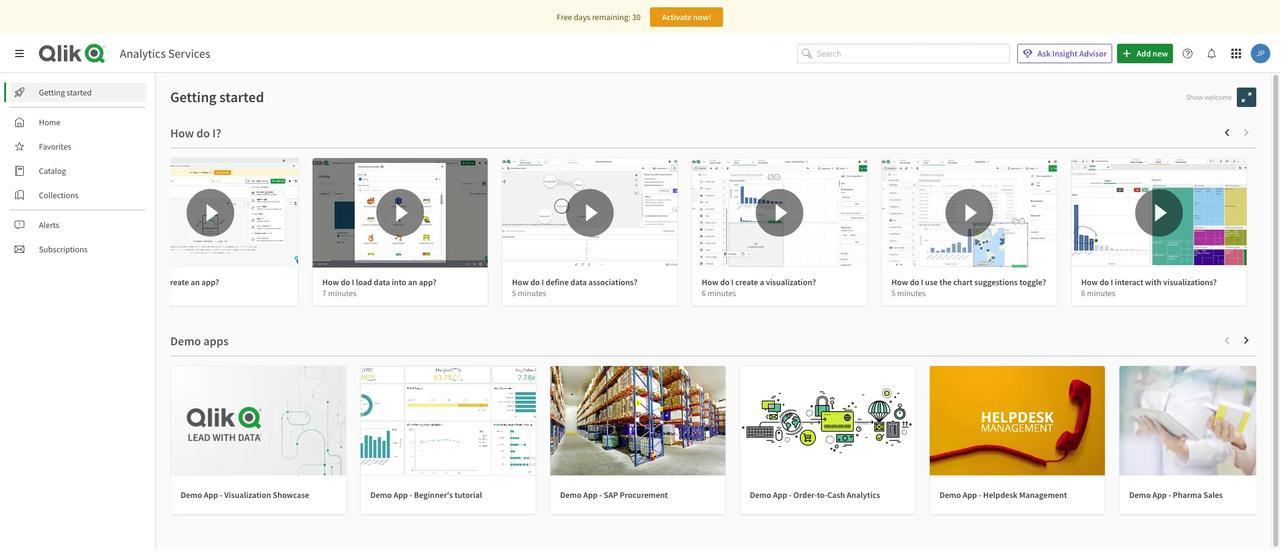 Task type: describe. For each thing, give the bounding box(es) containing it.
getting inside navigation pane element
[[39, 87, 65, 98]]

demo app - helpdesk management
[[940, 490, 1067, 501]]

demo for demo app - sap procurement
[[560, 490, 582, 501]]

ask insight advisor
[[1038, 48, 1107, 59]]

demo app - sap procurement
[[560, 490, 668, 501]]

analytics services
[[120, 46, 210, 61]]

free days remaining: 30
[[557, 12, 641, 23]]

collections link
[[10, 186, 146, 205]]

free
[[557, 12, 572, 23]]

how do i define data associations? image
[[502, 158, 678, 268]]

demo for demo app - beginner's tutorial
[[370, 490, 392, 501]]

an inside how do i load data into an app? 7 minutes
[[408, 277, 417, 288]]

to-
[[817, 490, 828, 501]]

analytics inside getting started main content
[[847, 490, 880, 501]]

how do i interact with visualizations? image
[[1072, 158, 1247, 268]]

minutes inside how do i use the chart suggestions toggle? 5 minutes
[[898, 288, 926, 299]]

toggle?
[[1020, 277, 1047, 288]]

i for how do i interact with visualizations?
[[1111, 277, 1114, 288]]

5 inside how do i define data associations? 5 minutes
[[512, 288, 516, 299]]

visualizations?
[[1164, 277, 1217, 288]]

do for how do i load data into an app?
[[341, 277, 350, 288]]

favorites link
[[10, 137, 146, 156]]

demo app - visualization showcase
[[181, 490, 309, 501]]

demo app - sap procurement image
[[551, 366, 726, 476]]

how do i use the chart suggestions toggle? image
[[882, 158, 1057, 268]]

minutes for how do i interact with visualizations?
[[1087, 288, 1116, 299]]

do for how do i use the chart suggestions toggle?
[[910, 277, 920, 288]]

how do i create a visualization? element
[[702, 277, 816, 288]]

an inside how do i create an app? 3 minutes
[[191, 277, 200, 288]]

order-
[[794, 490, 817, 501]]

create for an
[[166, 277, 189, 288]]

collections
[[39, 190, 79, 201]]

services
[[168, 46, 210, 61]]

how for how do i define data associations?
[[512, 277, 529, 288]]

app for order-
[[773, 490, 788, 501]]

app for beginner's
[[394, 490, 408, 501]]

do for how do i create an app?
[[151, 277, 160, 288]]

subscriptions
[[39, 244, 88, 255]]

7
[[322, 288, 327, 299]]

subscriptions link
[[10, 240, 146, 259]]

suggestions
[[975, 277, 1018, 288]]

insight
[[1053, 48, 1078, 59]]

how do i interact with visualizations? 6 minutes
[[1082, 277, 1217, 299]]

do for how do i define data associations?
[[531, 277, 540, 288]]

show
[[1186, 92, 1204, 102]]

the
[[940, 277, 952, 288]]

started inside main content
[[220, 88, 264, 106]]

activate now! link
[[651, 7, 724, 27]]

how do i interact with visualizations? element
[[1082, 277, 1217, 288]]

- for sap
[[600, 490, 602, 501]]

getting started link
[[10, 83, 146, 102]]

visualization
[[224, 490, 271, 501]]

alerts link
[[10, 215, 146, 235]]

app for visualization
[[204, 490, 218, 501]]

how do i create an app? image
[[123, 158, 298, 268]]

demo for demo app - helpdesk management
[[940, 490, 961, 501]]

home
[[39, 117, 60, 128]]

favorites
[[39, 141, 71, 152]]

sales
[[1204, 490, 1223, 501]]

app? inside how do i create an app? 3 minutes
[[202, 277, 219, 288]]

how do i define data associations? 5 minutes
[[512, 277, 638, 299]]

procurement
[[620, 490, 668, 501]]

getting inside main content
[[170, 88, 217, 106]]

how for how do i create a visualization?
[[702, 277, 719, 288]]

catalog
[[39, 165, 66, 176]]

demo app - pharma sales
[[1130, 490, 1223, 501]]

sap
[[604, 490, 618, 501]]

how do i create a visualization? 6 minutes
[[702, 277, 816, 299]]

advisor
[[1080, 48, 1107, 59]]

show welcome
[[1186, 92, 1232, 102]]

minutes for how do i create a visualization?
[[708, 288, 736, 299]]

minutes inside how do i load data into an app? 7 minutes
[[328, 288, 357, 299]]

management
[[1020, 490, 1067, 501]]

load
[[356, 277, 372, 288]]

into
[[392, 277, 407, 288]]

helpdesk
[[984, 490, 1018, 501]]

demo for demo app - visualization showcase
[[181, 490, 202, 501]]

how do i load data into an app? element
[[322, 277, 437, 288]]

a
[[760, 277, 765, 288]]

- for helpdesk
[[979, 490, 982, 501]]

app for sap
[[583, 490, 598, 501]]

show welcome image
[[1242, 92, 1252, 102]]

Search text field
[[817, 44, 1011, 63]]

analytics services element
[[120, 46, 210, 61]]

how do i use the chart suggestions toggle? element
[[892, 277, 1047, 288]]

with
[[1145, 277, 1162, 288]]

getting started main content
[[118, 73, 1281, 549]]

app? inside how do i load data into an app? 7 minutes
[[419, 277, 437, 288]]

i for how do i create an app?
[[162, 277, 165, 288]]

how for how do i interact with visualizations?
[[1082, 277, 1098, 288]]

add
[[1137, 48, 1151, 59]]

visualization?
[[766, 277, 816, 288]]

getting started inside navigation pane element
[[39, 87, 92, 98]]

new
[[1153, 48, 1169, 59]]

add new
[[1137, 48, 1169, 59]]

activate
[[662, 12, 692, 23]]

beginner's
[[414, 490, 453, 501]]



Task type: vqa. For each thing, say whether or not it's contained in the screenshot.
App for Order-
yes



Task type: locate. For each thing, give the bounding box(es) containing it.
2 do from the left
[[341, 277, 350, 288]]

6
[[702, 288, 706, 299], [1082, 288, 1086, 299]]

i for how do i define data associations?
[[542, 277, 544, 288]]

2 app? from the left
[[419, 277, 437, 288]]

do
[[151, 277, 160, 288], [341, 277, 350, 288], [531, 277, 540, 288], [720, 277, 730, 288], [910, 277, 920, 288], [1100, 277, 1109, 288]]

tutorial
[[455, 490, 482, 501]]

2 - from the left
[[410, 490, 412, 501]]

2 demo from the left
[[370, 490, 392, 501]]

5 - from the left
[[979, 490, 982, 501]]

i for how do i use the chart suggestions toggle?
[[921, 277, 924, 288]]

- for order-
[[789, 490, 792, 501]]

do for how do i create a visualization?
[[720, 277, 730, 288]]

interact
[[1115, 277, 1144, 288]]

getting started
[[39, 87, 92, 98], [170, 88, 264, 106]]

demo left beginner's
[[370, 490, 392, 501]]

do for how do i interact with visualizations?
[[1100, 277, 1109, 288]]

how left the 'interact'
[[1082, 277, 1098, 288]]

1 horizontal spatial 5
[[892, 288, 896, 299]]

how do i load data into an app? 7 minutes
[[322, 277, 437, 299]]

- for pharma
[[1169, 490, 1172, 501]]

how inside how do i create a visualization? 6 minutes
[[702, 277, 719, 288]]

app left helpdesk
[[963, 490, 977, 501]]

0 horizontal spatial data
[[374, 277, 390, 288]]

1 - from the left
[[220, 490, 223, 501]]

do inside how do i load data into an app? 7 minutes
[[341, 277, 350, 288]]

how do i create a visualization? image
[[692, 158, 867, 268]]

1 horizontal spatial data
[[571, 277, 587, 288]]

analytics right cash
[[847, 490, 880, 501]]

- left 'visualization'
[[220, 490, 223, 501]]

welcome
[[1205, 92, 1232, 102]]

1 create from the left
[[166, 277, 189, 288]]

getting up home
[[39, 87, 65, 98]]

define
[[546, 277, 569, 288]]

do inside the "how do i interact with visualizations? 6 minutes"
[[1100, 277, 1109, 288]]

getting started inside main content
[[170, 88, 264, 106]]

1 data from the left
[[374, 277, 390, 288]]

navigation pane element
[[0, 78, 155, 264]]

data right define
[[571, 277, 587, 288]]

0 vertical spatial analytics
[[120, 46, 166, 61]]

0 horizontal spatial 6
[[702, 288, 706, 299]]

searchbar element
[[798, 44, 1011, 63]]

6 app from the left
[[1153, 490, 1167, 501]]

minutes inside how do i create an app? 3 minutes
[[138, 288, 167, 299]]

1 5 from the left
[[512, 288, 516, 299]]

home link
[[10, 113, 146, 132]]

demo for demo app - pharma sales
[[1130, 490, 1151, 501]]

app?
[[202, 277, 219, 288], [419, 277, 437, 288]]

how inside how do i create an app? 3 minutes
[[133, 277, 149, 288]]

getting started up home 'link'
[[39, 87, 92, 98]]

3 demo from the left
[[560, 490, 582, 501]]

1 an from the left
[[191, 277, 200, 288]]

app
[[204, 490, 218, 501], [394, 490, 408, 501], [583, 490, 598, 501], [773, 490, 788, 501], [963, 490, 977, 501], [1153, 490, 1167, 501]]

minutes inside the "how do i interact with visualizations? 6 minutes"
[[1087, 288, 1116, 299]]

6 for how do i interact with visualizations?
[[1082, 288, 1086, 299]]

minutes inside how do i create a visualization? 6 minutes
[[708, 288, 736, 299]]

demo left 'visualization'
[[181, 490, 202, 501]]

1 6 from the left
[[702, 288, 706, 299]]

1 minutes from the left
[[138, 288, 167, 299]]

- left helpdesk
[[979, 490, 982, 501]]

demo app - visualization showcase image
[[171, 366, 346, 476]]

how for how do i use the chart suggestions toggle?
[[892, 277, 908, 288]]

how do i use the chart suggestions toggle? 5 minutes
[[892, 277, 1047, 299]]

do inside how do i use the chart suggestions toggle? 5 minutes
[[910, 277, 920, 288]]

ask
[[1038, 48, 1051, 59]]

i inside the "how do i interact with visualizations? 6 minutes"
[[1111, 277, 1114, 288]]

minutes for how do i create an app?
[[138, 288, 167, 299]]

create for a
[[736, 277, 758, 288]]

0 horizontal spatial getting started
[[39, 87, 92, 98]]

2 an from the left
[[408, 277, 417, 288]]

create inside how do i create a visualization? 6 minutes
[[736, 277, 758, 288]]

2 minutes from the left
[[328, 288, 357, 299]]

demo left sap
[[560, 490, 582, 501]]

minutes down define
[[518, 288, 546, 299]]

data left the into
[[374, 277, 390, 288]]

analytics left services
[[120, 46, 166, 61]]

how inside the "how do i interact with visualizations? 6 minutes"
[[1082, 277, 1098, 288]]

1 do from the left
[[151, 277, 160, 288]]

how do i define data associations? element
[[512, 277, 638, 288]]

app left "order-"
[[773, 490, 788, 501]]

data inside how do i define data associations? 5 minutes
[[571, 277, 587, 288]]

6 how from the left
[[1082, 277, 1098, 288]]

6 do from the left
[[1100, 277, 1109, 288]]

demo left helpdesk
[[940, 490, 961, 501]]

demo app - beginner's tutorial
[[370, 490, 482, 501]]

how up 7 at the bottom of page
[[322, 277, 339, 288]]

started
[[67, 87, 92, 98], [220, 88, 264, 106]]

6 inside the "how do i interact with visualizations? 6 minutes"
[[1082, 288, 1086, 299]]

minutes down use
[[898, 288, 926, 299]]

4 minutes from the left
[[708, 288, 736, 299]]

days
[[574, 12, 591, 23]]

4 app from the left
[[773, 490, 788, 501]]

close sidebar menu image
[[15, 49, 24, 58]]

4 demo from the left
[[750, 490, 772, 501]]

app left sap
[[583, 490, 598, 501]]

6 - from the left
[[1169, 490, 1172, 501]]

- left "order-"
[[789, 490, 792, 501]]

2 how from the left
[[322, 277, 339, 288]]

how inside how do i define data associations? 5 minutes
[[512, 277, 529, 288]]

1 horizontal spatial app?
[[419, 277, 437, 288]]

i inside how do i create an app? 3 minutes
[[162, 277, 165, 288]]

do inside how do i create an app? 3 minutes
[[151, 277, 160, 288]]

create inside how do i create an app? 3 minutes
[[166, 277, 189, 288]]

remaining:
[[592, 12, 631, 23]]

app for pharma
[[1153, 490, 1167, 501]]

0 horizontal spatial getting
[[39, 87, 65, 98]]

0 horizontal spatial 5
[[512, 288, 516, 299]]

1 vertical spatial analytics
[[847, 490, 880, 501]]

app left 'visualization'
[[204, 490, 218, 501]]

6 for how do i create a visualization?
[[702, 288, 706, 299]]

how left define
[[512, 277, 529, 288]]

activate now!
[[662, 12, 712, 23]]

demo app - order-to-cash analytics
[[750, 490, 880, 501]]

3 app from the left
[[583, 490, 598, 501]]

how up 3
[[133, 277, 149, 288]]

showcase
[[273, 490, 309, 501]]

1 i from the left
[[162, 277, 165, 288]]

0 horizontal spatial an
[[191, 277, 200, 288]]

minutes inside how do i define data associations? 5 minutes
[[518, 288, 546, 299]]

1 horizontal spatial 6
[[1082, 288, 1086, 299]]

minutes
[[138, 288, 167, 299], [328, 288, 357, 299], [518, 288, 546, 299], [708, 288, 736, 299], [898, 288, 926, 299], [1087, 288, 1116, 299]]

5 do from the left
[[910, 277, 920, 288]]

1 horizontal spatial an
[[408, 277, 417, 288]]

demo
[[181, 490, 202, 501], [370, 490, 392, 501], [560, 490, 582, 501], [750, 490, 772, 501], [940, 490, 961, 501], [1130, 490, 1151, 501]]

2 data from the left
[[571, 277, 587, 288]]

4 do from the left
[[720, 277, 730, 288]]

2 6 from the left
[[1082, 288, 1086, 299]]

getting down services
[[170, 88, 217, 106]]

minutes right 3
[[138, 288, 167, 299]]

app left beginner's
[[394, 490, 408, 501]]

how inside how do i load data into an app? 7 minutes
[[322, 277, 339, 288]]

data for into
[[374, 277, 390, 288]]

james peterson image
[[1251, 44, 1271, 63]]

5 minutes from the left
[[898, 288, 926, 299]]

demo app - beginner's tutorial image
[[361, 366, 536, 476]]

5
[[512, 288, 516, 299], [892, 288, 896, 299]]

i
[[162, 277, 165, 288], [352, 277, 354, 288], [542, 277, 544, 288], [732, 277, 734, 288], [921, 277, 924, 288], [1111, 277, 1114, 288]]

0 horizontal spatial create
[[166, 277, 189, 288]]

- left beginner's
[[410, 490, 412, 501]]

3 - from the left
[[600, 490, 602, 501]]

6 i from the left
[[1111, 277, 1114, 288]]

analytics
[[120, 46, 166, 61], [847, 490, 880, 501]]

i inside how do i create a visualization? 6 minutes
[[732, 277, 734, 288]]

chart
[[954, 277, 973, 288]]

minutes down the 'interact'
[[1087, 288, 1116, 299]]

demo app - pharma sales image
[[1120, 366, 1281, 476]]

2 i from the left
[[352, 277, 354, 288]]

catalog link
[[10, 161, 146, 181]]

1 horizontal spatial create
[[736, 277, 758, 288]]

- for beginner's
[[410, 490, 412, 501]]

6 inside how do i create a visualization? 6 minutes
[[702, 288, 706, 299]]

getting
[[39, 87, 65, 98], [170, 88, 217, 106]]

do inside how do i define data associations? 5 minutes
[[531, 277, 540, 288]]

- left "pharma"
[[1169, 490, 1172, 501]]

0 horizontal spatial started
[[67, 87, 92, 98]]

3
[[133, 288, 137, 299]]

3 i from the left
[[542, 277, 544, 288]]

5 i from the left
[[921, 277, 924, 288]]

demo app - helpdesk management image
[[930, 366, 1105, 476]]

4 - from the left
[[789, 490, 792, 501]]

3 how from the left
[[512, 277, 529, 288]]

5 demo from the left
[[940, 490, 961, 501]]

5 inside how do i use the chart suggestions toggle? 5 minutes
[[892, 288, 896, 299]]

- for visualization
[[220, 490, 223, 501]]

now!
[[693, 12, 712, 23]]

add new button
[[1118, 44, 1173, 63]]

2 app from the left
[[394, 490, 408, 501]]

data inside how do i load data into an app? 7 minutes
[[374, 277, 390, 288]]

1 app? from the left
[[202, 277, 219, 288]]

an
[[191, 277, 200, 288], [408, 277, 417, 288]]

how
[[133, 277, 149, 288], [322, 277, 339, 288], [512, 277, 529, 288], [702, 277, 719, 288], [892, 277, 908, 288], [1082, 277, 1098, 288]]

associations?
[[589, 277, 638, 288]]

data for associations?
[[571, 277, 587, 288]]

1 horizontal spatial getting started
[[170, 88, 264, 106]]

started inside navigation pane element
[[67, 87, 92, 98]]

minutes right 7 at the bottom of page
[[328, 288, 357, 299]]

1 app from the left
[[204, 490, 218, 501]]

4 i from the left
[[732, 277, 734, 288]]

1 demo from the left
[[181, 490, 202, 501]]

30
[[632, 12, 641, 23]]

demo left "order-"
[[750, 490, 772, 501]]

2 5 from the left
[[892, 288, 896, 299]]

1 horizontal spatial started
[[220, 88, 264, 106]]

i inside how do i define data associations? 5 minutes
[[542, 277, 544, 288]]

3 do from the left
[[531, 277, 540, 288]]

do inside how do i create a visualization? 6 minutes
[[720, 277, 730, 288]]

how do i create an app? 3 minutes
[[133, 277, 219, 299]]

1 horizontal spatial getting
[[170, 88, 217, 106]]

demo app - order-to-cash analytics image
[[740, 366, 916, 476]]

4 how from the left
[[702, 277, 719, 288]]

6 minutes from the left
[[1087, 288, 1116, 299]]

1 how from the left
[[133, 277, 149, 288]]

how do i load data into an app? image
[[313, 158, 488, 268]]

minutes down the how do i create a visualization? "element"
[[708, 288, 736, 299]]

0 horizontal spatial app?
[[202, 277, 219, 288]]

3 minutes from the left
[[518, 288, 546, 299]]

1 horizontal spatial analytics
[[847, 490, 880, 501]]

6 demo from the left
[[1130, 490, 1151, 501]]

5 app from the left
[[963, 490, 977, 501]]

data
[[374, 277, 390, 288], [571, 277, 587, 288]]

create
[[166, 277, 189, 288], [736, 277, 758, 288]]

cash
[[828, 490, 845, 501]]

how for how do i create an app?
[[133, 277, 149, 288]]

demo left "pharma"
[[1130, 490, 1151, 501]]

ask insight advisor button
[[1018, 44, 1113, 63]]

how for how do i load data into an app?
[[322, 277, 339, 288]]

alerts
[[39, 220, 59, 231]]

use
[[925, 277, 938, 288]]

getting started down services
[[170, 88, 264, 106]]

i for how do i create a visualization?
[[732, 277, 734, 288]]

5 how from the left
[[892, 277, 908, 288]]

i inside how do i use the chart suggestions toggle? 5 minutes
[[921, 277, 924, 288]]

how left a
[[702, 277, 719, 288]]

pharma
[[1173, 490, 1202, 501]]

how do i create an app? element
[[133, 277, 219, 288]]

minutes for how do i define data associations?
[[518, 288, 546, 299]]

-
[[220, 490, 223, 501], [410, 490, 412, 501], [600, 490, 602, 501], [789, 490, 792, 501], [979, 490, 982, 501], [1169, 490, 1172, 501]]

how left use
[[892, 277, 908, 288]]

0 horizontal spatial analytics
[[120, 46, 166, 61]]

app for helpdesk
[[963, 490, 977, 501]]

i inside how do i load data into an app? 7 minutes
[[352, 277, 354, 288]]

demo for demo app - order-to-cash analytics
[[750, 490, 772, 501]]

app left "pharma"
[[1153, 490, 1167, 501]]

i for how do i load data into an app?
[[352, 277, 354, 288]]

2 create from the left
[[736, 277, 758, 288]]

how inside how do i use the chart suggestions toggle? 5 minutes
[[892, 277, 908, 288]]

- left sap
[[600, 490, 602, 501]]



